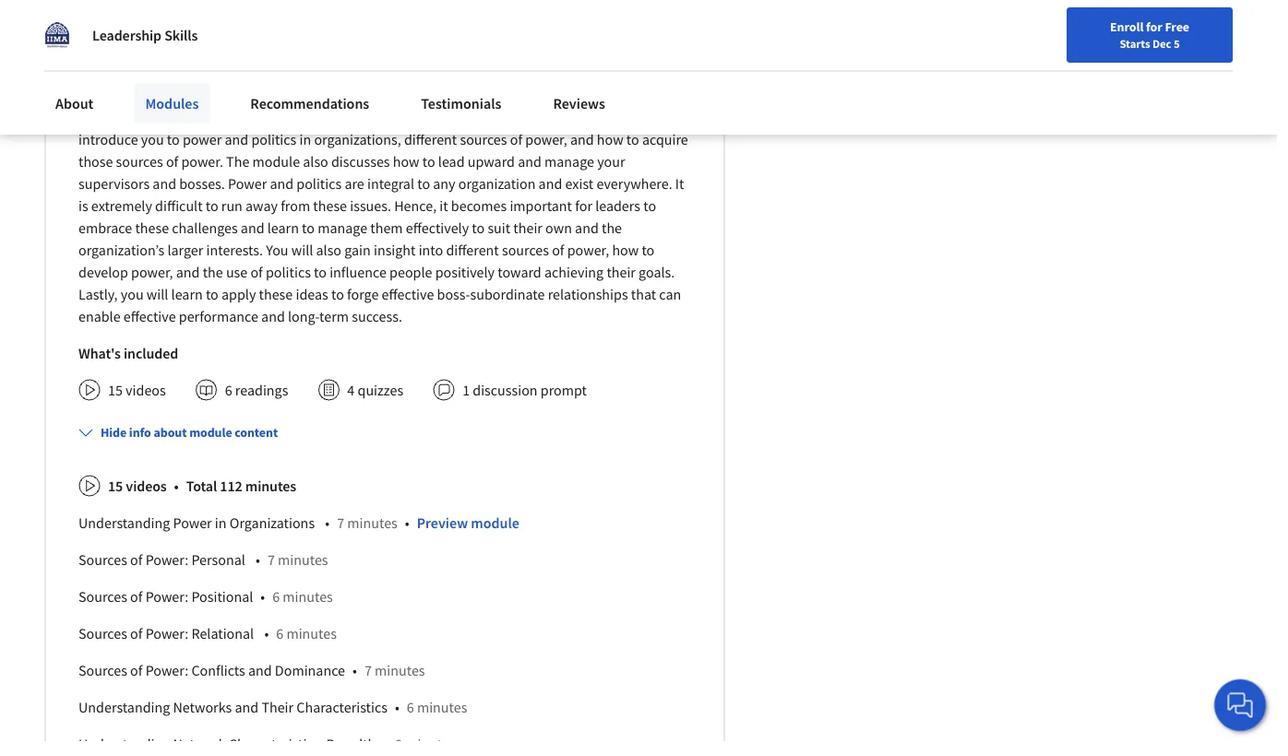 Task type: locate. For each thing, give the bounding box(es) containing it.
1 15 from the top
[[108, 381, 123, 400]]

any
[[433, 175, 455, 193]]

lastly,
[[78, 285, 118, 304]]

power,
[[298, 108, 340, 127], [525, 130, 567, 149], [567, 241, 609, 259], [131, 263, 173, 282]]

•
[[135, 78, 139, 94], [174, 477, 179, 496], [325, 514, 330, 533], [405, 514, 409, 533], [256, 551, 260, 570], [261, 588, 265, 606], [264, 625, 269, 643], [353, 662, 357, 680], [395, 699, 399, 717]]

politics up the from
[[296, 175, 342, 193]]

understanding networks and their characteristics • 6 minutes
[[78, 699, 467, 717]]

effective up included
[[123, 307, 176, 326]]

to left run
[[206, 197, 218, 215]]

15 down 'what's included'
[[108, 381, 123, 400]]

4
[[347, 381, 355, 400]]

effectively
[[406, 219, 469, 237]]

1 sources from the top
[[78, 551, 127, 570]]

skills
[[164, 26, 198, 44]]

is
[[78, 197, 88, 215]]

module
[[582, 108, 630, 127], [252, 152, 300, 171], [189, 425, 232, 441], [471, 514, 519, 533]]

the
[[602, 219, 622, 237], [203, 263, 223, 282]]

learn down complete on the top of the page
[[224, 108, 255, 127]]

1 vertical spatial videos
[[126, 477, 167, 496]]

power: up networks
[[145, 662, 188, 680]]

1 horizontal spatial learn
[[224, 108, 255, 127]]

will up acquire
[[633, 108, 654, 127]]

1 horizontal spatial manage
[[544, 152, 594, 171]]

also left discusses
[[303, 152, 328, 171]]

and
[[202, 49, 232, 72], [395, 108, 418, 127], [225, 130, 248, 149], [570, 130, 594, 149], [518, 152, 541, 171], [153, 175, 176, 193], [270, 175, 294, 193], [538, 175, 562, 193], [241, 219, 264, 237], [575, 219, 599, 237], [176, 263, 200, 282], [261, 307, 285, 326], [248, 662, 272, 680], [235, 699, 259, 717]]

1 horizontal spatial power
[[228, 175, 267, 193]]

112
[[220, 477, 242, 496]]

lead up any
[[438, 152, 465, 171]]

1 vertical spatial you
[[141, 130, 164, 149]]

you up power
[[173, 108, 196, 127]]

to up ideas
[[314, 263, 327, 282]]

enroll
[[1110, 18, 1144, 35]]

1 horizontal spatial for
[[1146, 18, 1162, 35]]

3 power: from the top
[[145, 625, 188, 643]]

you down module, at the left of the page
[[141, 130, 164, 149]]

them
[[370, 219, 403, 237]]

the right power.
[[226, 152, 249, 171]]

menu item
[[943, 18, 1061, 78]]

0 horizontal spatial for
[[575, 197, 592, 215]]

lead
[[466, 108, 493, 127], [438, 152, 465, 171]]

toward
[[498, 263, 541, 282]]

power: left personal
[[145, 551, 188, 570]]

politics down recommendations link
[[251, 130, 296, 149]]

15 videos down 'what's included'
[[108, 381, 166, 400]]

how
[[421, 108, 448, 127], [597, 130, 623, 149], [393, 152, 419, 171], [612, 241, 639, 259]]

6 inside power, politics, and leading upwards • 6 hours to complete
[[146, 78, 153, 94]]

power:
[[145, 551, 188, 570], [145, 588, 188, 606], [145, 625, 188, 643], [145, 662, 188, 680]]

to right the hours
[[189, 78, 200, 94]]

quizzes
[[358, 381, 403, 400]]

2 power: from the top
[[145, 588, 188, 606]]

to left power
[[167, 130, 180, 149]]

politics down you
[[266, 263, 311, 282]]

2 15 from the top
[[108, 477, 123, 496]]

sources
[[460, 130, 507, 149], [116, 152, 163, 171], [502, 241, 549, 259]]

4 sources from the top
[[78, 662, 127, 680]]

leaders
[[595, 197, 640, 215]]

hide info about module content button
[[71, 416, 285, 450]]

3 sources from the top
[[78, 625, 127, 643]]

effective down people
[[382, 285, 434, 304]]

their up 'that'
[[607, 263, 636, 282]]

the right upwards.
[[556, 108, 579, 127]]

ideas
[[296, 285, 328, 304]]

to up any
[[422, 152, 435, 171]]

understanding left networks
[[78, 699, 170, 717]]

for inside the in this module, you will learn about power, politics, and how to lead upwards. the module will introduce you to power and politics in organizations, different sources of power, and how to acquire those sources of power. the module also discusses how to lead upward and manage your supervisors and bosses. power and politics are integral to any organization and exist everywhere. it is extremely difficult to run away from these issues. hence, it becomes important for leaders to embrace these challenges and learn to manage them effectively to suit their own and the organization's larger interests. you will also gain insight into different sources of power, how to develop power, and the use of politics to influence people positively toward achieving their goals. lastly, you will learn to apply these ideas to forge effective boss-subordinate relationships that can enable effective performance and long-term success.
[[575, 197, 592, 215]]

2 vertical spatial you
[[121, 285, 144, 304]]

2 videos from the top
[[126, 477, 167, 496]]

manage up exist
[[544, 152, 594, 171]]

2 15 videos from the top
[[108, 477, 167, 496]]

7 for personal
[[267, 551, 275, 570]]

sources for sources of power: relational
[[78, 625, 127, 643]]

dominance
[[275, 662, 345, 680]]

0 vertical spatial videos
[[126, 381, 166, 400]]

different up 'positively'
[[446, 241, 499, 259]]

15 videos down the info
[[108, 477, 167, 496]]

1 vertical spatial learn
[[267, 219, 299, 237]]

2 sources from the top
[[78, 588, 127, 606]]

1 vertical spatial sources
[[116, 152, 163, 171]]

their down important
[[513, 219, 542, 237]]

challenges
[[172, 219, 238, 237]]

0 horizontal spatial 7
[[267, 551, 275, 570]]

2 horizontal spatial 7
[[364, 662, 372, 680]]

power.
[[181, 152, 223, 171]]

modules link
[[134, 83, 210, 124]]

to down everywhere.
[[643, 197, 656, 215]]

0 horizontal spatial power
[[173, 514, 212, 533]]

power up away
[[228, 175, 267, 193]]

0 vertical spatial understanding
[[78, 514, 170, 533]]

• right personal
[[256, 551, 260, 570]]

0 vertical spatial lead
[[466, 108, 493, 127]]

their
[[513, 219, 542, 237], [607, 263, 636, 282]]

these down are in the top of the page
[[313, 197, 347, 215]]

included
[[124, 344, 178, 363]]

conflicts
[[191, 662, 245, 680]]

hide info about module content
[[101, 425, 278, 441]]

in inside the in this module, you will learn about power, politics, and how to lead upwards. the module will introduce you to power and politics in organizations, different sources of power, and how to acquire those sources of power. the module also discusses how to lead upward and manage your supervisors and bosses. power and politics are integral to any organization and exist everywhere. it is extremely difficult to run away from these issues. hence, it becomes important for leaders to embrace these challenges and learn to manage them effectively to suit their own and the organization's larger interests. you will also gain insight into different sources of power, how to develop power, and the use of politics to influence people positively toward achieving their goals. lastly, you will learn to apply these ideas to forge effective boss-subordinate relationships that can enable effective performance and long-term success.
[[299, 130, 311, 149]]

1 horizontal spatial the
[[556, 108, 579, 127]]

of right 'use' at the left
[[250, 263, 263, 282]]

the
[[556, 108, 579, 127], [226, 152, 249, 171]]

module up your
[[582, 108, 630, 127]]

sources up toward
[[502, 241, 549, 259]]

different up any
[[404, 130, 457, 149]]

1 horizontal spatial about
[[258, 108, 295, 127]]

will right you
[[291, 241, 313, 259]]

about
[[258, 108, 295, 127], [154, 425, 187, 441]]

insight
[[374, 241, 416, 259]]

2 vertical spatial these
[[259, 285, 293, 304]]

sources for sources of power: conflicts and dominance
[[78, 662, 127, 680]]

into
[[419, 241, 443, 259]]

1 vertical spatial in
[[215, 514, 227, 533]]

for up dec
[[1146, 18, 1162, 35]]

2 understanding from the top
[[78, 699, 170, 717]]

15 videos inside info about module content element
[[108, 477, 167, 496]]

0 vertical spatial 15
[[108, 381, 123, 400]]

6
[[146, 78, 153, 94], [225, 381, 232, 400], [272, 588, 280, 606], [276, 625, 283, 643], [407, 699, 414, 717]]

6 readings
[[225, 381, 288, 400]]

1 vertical spatial effective
[[123, 307, 176, 326]]

1 vertical spatial their
[[607, 263, 636, 282]]

sources up the upward
[[460, 130, 507, 149]]

coursera image
[[22, 15, 139, 45]]

module right preview
[[471, 514, 519, 533]]

long-
[[288, 307, 319, 326]]

2 horizontal spatial these
[[313, 197, 347, 215]]

recommendations link
[[239, 83, 380, 124]]

in this module, you will learn about power, politics, and how to lead upwards. the module will introduce you to power and politics in organizations, different sources of power, and how to acquire those sources of power. the module also discusses how to lead upward and manage your supervisors and bosses. power and politics are integral to any organization and exist everywhere. it is extremely difficult to run away from these issues. hence, it becomes important for leaders to embrace these challenges and learn to manage them effectively to suit their own and the organization's larger interests. you will also gain insight into different sources of power, how to develop power, and the use of politics to influence people positively toward achieving their goals. lastly, you will learn to apply these ideas to forge effective boss-subordinate relationships that can enable effective performance and long-term success.
[[78, 108, 688, 326]]

1 vertical spatial the
[[203, 263, 223, 282]]

to left suit
[[472, 219, 485, 237]]

0 vertical spatial also
[[303, 152, 328, 171]]

hide
[[101, 425, 127, 441]]

power, up the achieving
[[567, 241, 609, 259]]

7
[[337, 514, 344, 533], [267, 551, 275, 570], [364, 662, 372, 680]]

0 vertical spatial for
[[1146, 18, 1162, 35]]

and up complete on the top of the page
[[202, 49, 232, 72]]

understanding for understanding power in organizations • 7 minutes • preview module
[[78, 514, 170, 533]]

1 vertical spatial these
[[135, 219, 169, 237]]

• inside power, politics, and leading upwards • 6 hours to complete
[[135, 78, 139, 94]]

power down total
[[173, 514, 212, 533]]

1 horizontal spatial 7
[[337, 514, 344, 533]]

1 vertical spatial power
[[173, 514, 212, 533]]

0 horizontal spatial manage
[[318, 219, 367, 237]]

0 vertical spatial the
[[602, 219, 622, 237]]

and left long-
[[261, 307, 285, 326]]

these down difficult
[[135, 219, 169, 237]]

also
[[303, 152, 328, 171], [316, 241, 341, 259]]

videos
[[126, 381, 166, 400], [126, 477, 167, 496]]

in down recommendations link
[[299, 130, 311, 149]]

manage up gain on the left top of page
[[318, 219, 367, 237]]

0 horizontal spatial these
[[135, 219, 169, 237]]

leading
[[235, 49, 297, 72]]

15
[[108, 381, 123, 400], [108, 477, 123, 496]]

1 vertical spatial for
[[575, 197, 592, 215]]

0 vertical spatial 15 videos
[[108, 381, 166, 400]]

6 right positional
[[272, 588, 280, 606]]

learn up performance
[[171, 285, 203, 304]]

organization
[[458, 175, 536, 193]]

2 vertical spatial politics
[[266, 263, 311, 282]]

it
[[439, 197, 448, 215]]

1 horizontal spatial the
[[602, 219, 622, 237]]

7 up 'characteristics'
[[364, 662, 372, 680]]

how up goals. on the top right of the page
[[612, 241, 639, 259]]

0 horizontal spatial about
[[154, 425, 187, 441]]

sources of power: relational • 6 minutes
[[78, 625, 337, 643]]

0 vertical spatial 7
[[337, 514, 344, 533]]

0 vertical spatial about
[[258, 108, 295, 127]]

1 horizontal spatial these
[[259, 285, 293, 304]]

power: for conflicts
[[145, 662, 188, 680]]

understanding for understanding networks and their characteristics • 6 minutes
[[78, 699, 170, 717]]

power
[[228, 175, 267, 193], [173, 514, 212, 533]]

0 horizontal spatial the
[[203, 263, 223, 282]]

1 vertical spatial 15 videos
[[108, 477, 167, 496]]

1 power: from the top
[[145, 551, 188, 570]]

discusses
[[331, 152, 390, 171]]

and up difficult
[[153, 175, 176, 193]]

0 horizontal spatial effective
[[123, 307, 176, 326]]

videos inside info about module content element
[[126, 477, 167, 496]]

4 power: from the top
[[145, 662, 188, 680]]

modules
[[145, 94, 199, 113]]

0 vertical spatial in
[[299, 130, 311, 149]]

1 vertical spatial about
[[154, 425, 187, 441]]

different
[[404, 130, 457, 149], [446, 241, 499, 259]]

own
[[545, 219, 572, 237]]

• left preview
[[405, 514, 409, 533]]

and inside power, politics, and leading upwards • 6 hours to complete
[[202, 49, 232, 72]]

0 horizontal spatial the
[[226, 152, 249, 171]]

for inside the enroll for free starts dec 5
[[1146, 18, 1162, 35]]

0 horizontal spatial learn
[[171, 285, 203, 304]]

and right own at top left
[[575, 219, 599, 237]]

0 horizontal spatial in
[[215, 514, 227, 533]]

1 horizontal spatial effective
[[382, 285, 434, 304]]

the down leaders
[[602, 219, 622, 237]]

power inside the in this module, you will learn about power, politics, and how to lead upwards. the module will introduce you to power and politics in organizations, different sources of power, and how to acquire those sources of power. the module also discusses how to lead upward and manage your supervisors and bosses. power and politics are integral to any organization and exist everywhere. it is extremely difficult to run away from these issues. hence, it becomes important for leaders to embrace these challenges and learn to manage them effectively to suit their own and the organization's larger interests. you will also gain insight into different sources of power, how to develop power, and the use of politics to influence people positively toward achieving their goals. lastly, you will learn to apply these ideas to forge effective boss-subordinate relationships that can enable effective performance and long-term success.
[[228, 175, 267, 193]]

• up module, at the left of the page
[[135, 78, 139, 94]]

and up understanding networks and their characteristics • 6 minutes
[[248, 662, 272, 680]]

enroll for free starts dec 5
[[1110, 18, 1189, 51]]

larger
[[167, 241, 203, 259]]

power: down 'sources of power: personal • 7 minutes'
[[145, 588, 188, 606]]

0 vertical spatial you
[[173, 108, 196, 127]]

0 vertical spatial their
[[513, 219, 542, 237]]

1 vertical spatial understanding
[[78, 699, 170, 717]]

also left gain on the left top of page
[[316, 241, 341, 259]]

you right lastly,
[[121, 285, 144, 304]]

1 vertical spatial manage
[[318, 219, 367, 237]]

1 vertical spatial different
[[446, 241, 499, 259]]

1 understanding from the top
[[78, 514, 170, 533]]

power, up organizations,
[[298, 108, 340, 127]]

sources
[[78, 551, 127, 570], [78, 588, 127, 606], [78, 625, 127, 643], [78, 662, 127, 680]]

to down the from
[[302, 219, 315, 237]]

understanding up 'sources of power: personal • 7 minutes'
[[78, 514, 170, 533]]

politics
[[251, 130, 296, 149], [296, 175, 342, 193], [266, 263, 311, 282]]

1 horizontal spatial their
[[607, 263, 636, 282]]

1 vertical spatial 7
[[267, 551, 275, 570]]

1 vertical spatial 15
[[108, 477, 123, 496]]

0 vertical spatial power
[[228, 175, 267, 193]]

in up personal
[[215, 514, 227, 533]]

6 left the hours
[[146, 78, 153, 94]]

1 vertical spatial lead
[[438, 152, 465, 171]]

positional
[[191, 588, 253, 606]]

the left 'use' at the left
[[203, 263, 223, 282]]

these up long-
[[259, 285, 293, 304]]

0 vertical spatial learn
[[224, 108, 255, 127]]

learn up you
[[267, 219, 299, 237]]

leadership skills
[[92, 26, 198, 44]]

sources up supervisors
[[116, 152, 163, 171]]

power, down organization's at top left
[[131, 263, 173, 282]]

term
[[319, 307, 349, 326]]

1 vertical spatial politics
[[296, 175, 342, 193]]

understanding
[[78, 514, 170, 533], [78, 699, 170, 717]]

in
[[299, 130, 311, 149], [215, 514, 227, 533]]

you
[[173, 108, 196, 127], [141, 130, 164, 149], [121, 285, 144, 304]]

1 horizontal spatial lead
[[466, 108, 493, 127]]

about down leading
[[258, 108, 295, 127]]

1 vertical spatial the
[[226, 152, 249, 171]]

1 horizontal spatial in
[[299, 130, 311, 149]]

7 down organizations
[[267, 551, 275, 570]]



Task type: describe. For each thing, give the bounding box(es) containing it.
introduce
[[78, 130, 138, 149]]

and up the from
[[270, 175, 294, 193]]

and right power
[[225, 130, 248, 149]]

of down sources of power: relational • 6 minutes
[[130, 662, 143, 680]]

that
[[631, 285, 656, 304]]

• right organizations
[[325, 514, 330, 533]]

testimonials
[[421, 94, 501, 113]]

to up term
[[331, 285, 344, 304]]

• right 'characteristics'
[[395, 699, 399, 717]]

upward
[[468, 152, 515, 171]]

politics,
[[135, 49, 198, 72]]

important
[[510, 197, 572, 215]]

how up your
[[597, 130, 623, 149]]

module,
[[119, 108, 170, 127]]

about link
[[44, 83, 105, 124]]

module up away
[[252, 152, 300, 171]]

• up 'characteristics'
[[353, 662, 357, 680]]

0 vertical spatial these
[[313, 197, 347, 215]]

exist
[[565, 175, 593, 193]]

away
[[245, 197, 278, 215]]

and right the upward
[[518, 152, 541, 171]]

it
[[675, 175, 684, 193]]

to left any
[[417, 175, 430, 193]]

reviews
[[553, 94, 605, 113]]

run
[[221, 197, 243, 215]]

personal
[[191, 551, 245, 570]]

about
[[55, 94, 94, 113]]

gain
[[344, 241, 371, 259]]

sources for sources of power: positional
[[78, 588, 127, 606]]

will down larger at the left of the page
[[147, 285, 168, 304]]

iima - iim ahmedabad image
[[44, 22, 70, 48]]

• right positional
[[261, 588, 265, 606]]

from
[[281, 197, 310, 215]]

relational
[[191, 625, 254, 643]]

are
[[345, 175, 364, 193]]

and down larger at the left of the page
[[176, 263, 200, 282]]

1 videos from the top
[[126, 381, 166, 400]]

module
[[572, 62, 619, 80]]

of up sources of power: positional • 6 minutes
[[130, 551, 143, 570]]

1 15 videos from the top
[[108, 381, 166, 400]]

performance
[[179, 307, 258, 326]]

interests.
[[206, 241, 263, 259]]

readings
[[235, 381, 288, 400]]

2 vertical spatial learn
[[171, 285, 203, 304]]

develop
[[78, 263, 128, 282]]

to up performance
[[206, 285, 218, 304]]

becomes
[[451, 197, 507, 215]]

networks
[[173, 699, 232, 717]]

0 vertical spatial effective
[[382, 285, 434, 304]]

0 horizontal spatial lead
[[438, 152, 465, 171]]

dec
[[1152, 36, 1171, 51]]

hence,
[[394, 197, 437, 215]]

power, down upwards.
[[525, 130, 567, 149]]

what's included
[[78, 344, 178, 363]]

and down 'reviews'
[[570, 130, 594, 149]]

goals.
[[639, 263, 675, 282]]

preview module link
[[417, 514, 519, 533]]

1 vertical spatial also
[[316, 241, 341, 259]]

• left total
[[174, 477, 179, 496]]

2 vertical spatial 7
[[364, 662, 372, 680]]

of left power.
[[166, 152, 178, 171]]

6 right 'characteristics'
[[407, 699, 414, 717]]

• up sources of power: conflicts and dominance • 7 minutes
[[264, 625, 269, 643]]

bosses.
[[179, 175, 225, 193]]

suit
[[488, 219, 510, 237]]

1 discussion prompt
[[462, 381, 587, 400]]

your
[[597, 152, 625, 171]]

hours
[[155, 78, 186, 94]]

success.
[[352, 307, 402, 326]]

2 vertical spatial sources
[[502, 241, 549, 259]]

what's
[[78, 344, 121, 363]]

to left acquire
[[626, 130, 639, 149]]

boss-
[[437, 285, 470, 304]]

politics,
[[343, 108, 392, 127]]

0 vertical spatial sources
[[460, 130, 507, 149]]

recommendations
[[250, 94, 369, 113]]

complete
[[203, 78, 253, 94]]

of down own at top left
[[552, 241, 564, 259]]

forge
[[347, 285, 379, 304]]

and left their
[[235, 699, 259, 717]]

influence
[[330, 263, 386, 282]]

those
[[78, 152, 113, 171]]

2 horizontal spatial learn
[[267, 219, 299, 237]]

integral
[[367, 175, 414, 193]]

5
[[1174, 36, 1180, 51]]

and down away
[[241, 219, 264, 237]]

everywhere.
[[596, 175, 672, 193]]

reviews link
[[542, 83, 616, 124]]

upwards
[[301, 49, 371, 72]]

positively
[[435, 263, 495, 282]]

6 up sources of power: conflicts and dominance • 7 minutes
[[276, 625, 283, 643]]

of down upwards.
[[510, 130, 522, 149]]

module inside dropdown button
[[189, 425, 232, 441]]

embrace
[[78, 219, 132, 237]]

power, politics, and leading upwards • 6 hours to complete
[[78, 49, 371, 94]]

0 vertical spatial the
[[556, 108, 579, 127]]

power,
[[78, 49, 132, 72]]

chat with us image
[[1225, 691, 1255, 721]]

to up goals. on the top right of the page
[[642, 241, 654, 259]]

apply
[[221, 285, 256, 304]]

and right politics,
[[395, 108, 418, 127]]

issues.
[[350, 197, 391, 215]]

and up important
[[538, 175, 562, 193]]

4 quizzes
[[347, 381, 403, 400]]

to left upwards.
[[451, 108, 464, 127]]

power
[[183, 130, 222, 149]]

upwards.
[[496, 108, 553, 127]]

how up integral
[[393, 152, 419, 171]]

content
[[235, 425, 278, 441]]

power: for positional
[[145, 588, 188, 606]]

understanding power in organizations • 7 minutes • preview module
[[78, 514, 519, 533]]

power inside info about module content element
[[173, 514, 212, 533]]

organization's
[[78, 241, 164, 259]]

starts
[[1120, 36, 1150, 51]]

sources for sources of power: personal
[[78, 551, 127, 570]]

prompt
[[540, 381, 587, 400]]

preview
[[417, 514, 468, 533]]

how up any
[[421, 108, 448, 127]]

testimonials link
[[410, 83, 512, 124]]

info about module content element
[[71, 409, 691, 743]]

characteristics
[[296, 699, 387, 717]]

leadership
[[92, 26, 162, 44]]

7 for organizations
[[337, 514, 344, 533]]

about inside dropdown button
[[154, 425, 187, 441]]

about inside the in this module, you will learn about power, politics, and how to lead upwards. the module will introduce you to power and politics in organizations, different sources of power, and how to acquire those sources of power. the module also discusses how to lead upward and manage your supervisors and bosses. power and politics are integral to any organization and exist everywhere. it is extremely difficult to run away from these issues. hence, it becomes important for leaders to embrace these challenges and learn to manage them effectively to suit their own and the organization's larger interests. you will also gain insight into different sources of power, how to develop power, and the use of politics to influence people positively toward achieving their goals. lastly, you will learn to apply these ideas to forge effective boss-subordinate relationships that can enable effective performance and long-term success.
[[258, 108, 295, 127]]

people
[[389, 263, 432, 282]]

their
[[261, 699, 294, 717]]

relationships
[[548, 285, 628, 304]]

total
[[186, 477, 217, 496]]

info
[[129, 425, 151, 441]]

0 vertical spatial politics
[[251, 130, 296, 149]]

0 vertical spatial different
[[404, 130, 457, 149]]

free
[[1165, 18, 1189, 35]]

0 horizontal spatial their
[[513, 219, 542, 237]]

subordinate
[[470, 285, 545, 304]]

to inside power, politics, and leading upwards • 6 hours to complete
[[189, 78, 200, 94]]

15 inside info about module content element
[[108, 477, 123, 496]]

0 vertical spatial manage
[[544, 152, 594, 171]]

of down sources of power: positional • 6 minutes
[[130, 625, 143, 643]]

of down 'sources of power: personal • 7 minutes'
[[130, 588, 143, 606]]

power: for personal
[[145, 551, 188, 570]]

6 left the readings
[[225, 381, 232, 400]]

will up power
[[199, 108, 221, 127]]

1
[[462, 381, 470, 400]]

organizations,
[[314, 130, 401, 149]]

power: for relational
[[145, 625, 188, 643]]

extremely
[[91, 197, 152, 215]]



Task type: vqa. For each thing, say whether or not it's contained in the screenshot.
1st Master from the left
no



